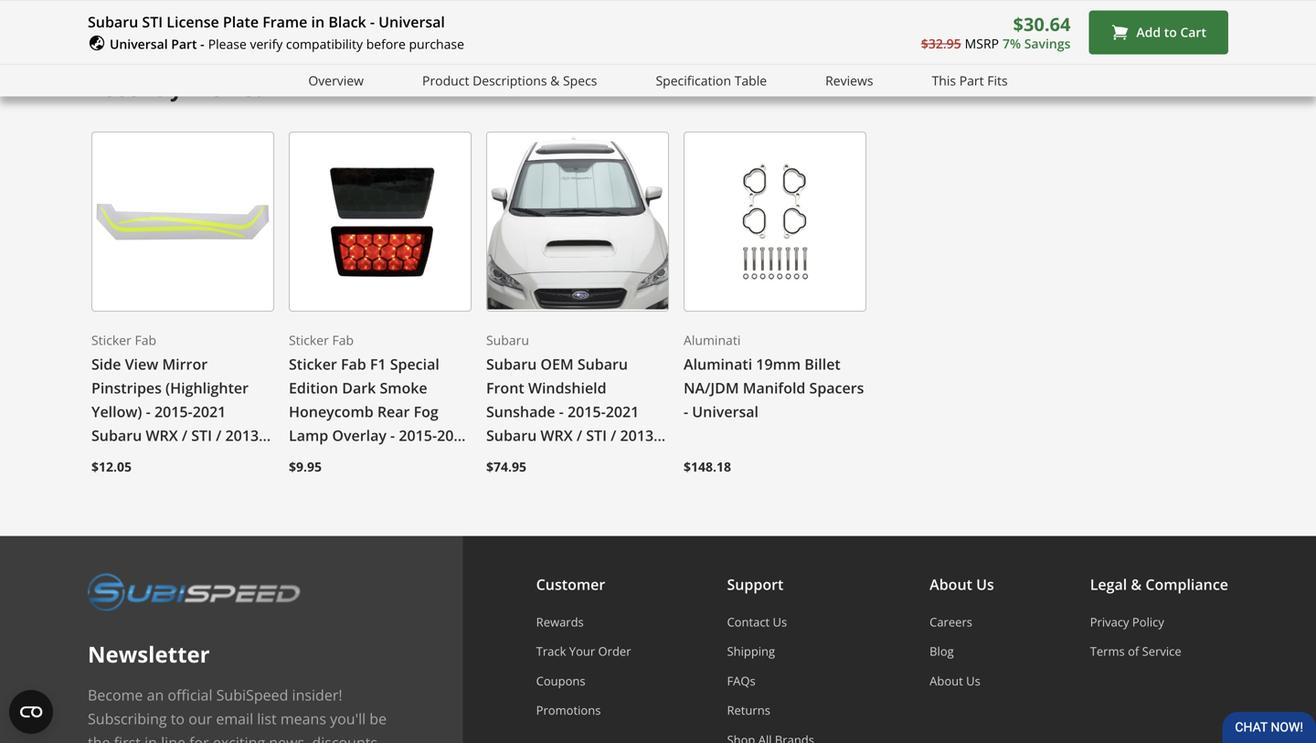 Task type: describe. For each thing, give the bounding box(es) containing it.
- inside aluminati aluminati 19mm billet na/jdm manifold spacers - universal
[[684, 402, 689, 422]]

0 horizontal spatial universal
[[110, 35, 168, 53]]

subaru inside the sticker fab side view mirror pinstripes (highlighter yellow) - 2015-2021 subaru wrx / sti / 2013- 2017 crosstrek
[[91, 426, 142, 445]]

front
[[486, 378, 525, 398]]

our
[[189, 709, 212, 728]]

1 aluminati from the top
[[684, 331, 741, 349]]

subsoa3992122 subaru oem subaru front windshield sunshade - 2015-2020 subaru wrx & sti / 2013+ subaru crosstrek, image
[[486, 131, 669, 312]]

coupons link
[[536, 673, 631, 689]]

- inside subaru subaru oem subaru front windshield sunshade - 2015-2021 subaru wrx / sti / 2013- 2021 crosstrek
[[559, 402, 564, 422]]

the
[[88, 733, 110, 743]]

overview
[[308, 72, 364, 89]]

contact us link
[[727, 614, 834, 630]]

shipping link
[[727, 643, 834, 660]]

privacy policy
[[1090, 614, 1165, 630]]

to inside button
[[1165, 23, 1177, 41]]

$30.64 $32.95 msrp 7% savings
[[921, 12, 1071, 52]]

terms of service
[[1090, 643, 1182, 660]]

- down license
[[200, 35, 205, 53]]

universal for subaru sti license plate frame in black - universal
[[379, 12, 445, 32]]

your
[[569, 643, 595, 660]]

privacy
[[1090, 614, 1130, 630]]

to inside become an official subispeed insider! subscribing to our email list means you'll be the first in line for exciting news, discount
[[171, 709, 185, 728]]

0 vertical spatial us
[[977, 574, 995, 594]]

before
[[366, 35, 406, 53]]

about us link
[[930, 673, 995, 689]]

sti inside subaru subaru oem subaru front windshield sunshade - 2015-2021 subaru wrx / sti / 2013- 2021 crosstrek
[[586, 426, 607, 445]]

for
[[189, 733, 209, 743]]

you'll
[[330, 709, 366, 728]]

crosstrek inside the sticker fab side view mirror pinstripes (highlighter yellow) - 2015-2021 subaru wrx / sti / 2013- 2017 crosstrek
[[129, 449, 196, 469]]

sticker for side
[[91, 331, 132, 349]]

become an official subispeed insider! subscribing to our email list means you'll be the first in line for exciting news, discount
[[88, 685, 387, 743]]

promotions
[[536, 702, 601, 719]]

part for this
[[960, 72, 984, 89]]

track
[[536, 643, 566, 660]]

add to cart
[[1137, 23, 1207, 41]]

shipping
[[727, 643, 775, 660]]

2 about from the top
[[930, 673, 963, 689]]

specification table link
[[656, 70, 767, 91]]

product descriptions & specs
[[422, 72, 597, 89]]

mirror
[[162, 354, 208, 374]]

- inside the sticker fab side view mirror pinstripes (highlighter yellow) - 2015-2021 subaru wrx / sti / 2013- 2017 crosstrek
[[146, 402, 151, 422]]

2015- inside sticker fab sticker fab f1 special edition dark smoke honeycomb rear fog lamp overlay - 2015-2021 subaru wrx / sti / 2013- 2017 crosstrek
[[399, 426, 437, 445]]

faqs link
[[727, 673, 834, 689]]

0 vertical spatial in
[[311, 12, 325, 32]]

specification
[[656, 72, 731, 89]]

faqs
[[727, 673, 756, 689]]

sticker fab side view mirror pinstripes (highlighter yellow) - 2015-2021 subaru wrx / sti / 2013- 2017 crosstrek
[[91, 331, 264, 469]]

2017 inside sticker fab sticker fab f1 special edition dark smoke honeycomb rear fog lamp overlay - 2015-2021 subaru wrx / sti / 2013- 2017 crosstrek
[[289, 473, 322, 493]]

specification table
[[656, 72, 767, 89]]

returns link
[[727, 702, 834, 719]]

alualm-19mm-mani aluminati 19mm billet na/jdm manifold spacers, image
[[684, 131, 867, 312]]

of
[[1128, 643, 1139, 660]]

frame
[[263, 12, 308, 32]]

2 aluminati from the top
[[684, 354, 753, 374]]

rewards
[[536, 614, 584, 630]]

windshield
[[528, 378, 607, 398]]

- inside sticker fab sticker fab f1 special edition dark smoke honeycomb rear fog lamp overlay - 2015-2021 subaru wrx / sti / 2013- 2017 crosstrek
[[390, 426, 395, 445]]

newsletter
[[88, 639, 210, 669]]

add
[[1137, 23, 1161, 41]]

sfb15wrxmirpin-hy side view mirror pinstripes - 15+ wrx / sti / 13-17 crosstrek-highlighter yellow, image
[[91, 131, 274, 312]]

subaru sti license plate frame in black - universal
[[88, 12, 445, 32]]

be
[[370, 709, 387, 728]]

2021 down windshield on the bottom left
[[606, 402, 639, 422]]

blog link
[[930, 643, 995, 660]]

purchase
[[409, 35, 464, 53]]

side
[[91, 354, 121, 374]]

this
[[932, 72, 956, 89]]

special
[[390, 354, 440, 374]]

subaru inside sticker fab sticker fab f1 special edition dark smoke honeycomb rear fog lamp overlay - 2015-2021 subaru wrx / sti / 2013- 2017 crosstrek
[[289, 449, 339, 469]]

2017 inside the sticker fab side view mirror pinstripes (highlighter yellow) - 2015-2021 subaru wrx / sti / 2013- 2017 crosstrek
[[91, 449, 125, 469]]

msrp
[[965, 35, 999, 52]]

2015- inside the sticker fab side view mirror pinstripes (highlighter yellow) - 2015-2021 subaru wrx / sti / 2013- 2017 crosstrek
[[154, 402, 193, 422]]

us for about us link
[[967, 673, 981, 689]]

contact
[[727, 614, 770, 630]]

billet
[[805, 354, 841, 374]]

crosstrek inside subaru subaru oem subaru front windshield sunshade - 2015-2021 subaru wrx / sti / 2013- 2021 crosstrek
[[524, 449, 591, 469]]

wrx inside the sticker fab side view mirror pinstripes (highlighter yellow) - 2015-2021 subaru wrx / sti / 2013- 2017 crosstrek
[[146, 426, 178, 445]]

please
[[208, 35, 247, 53]]

order
[[598, 643, 631, 660]]

fits
[[988, 72, 1008, 89]]

black
[[329, 12, 366, 32]]

oem
[[541, 354, 574, 374]]

view
[[125, 354, 158, 374]]

7%
[[1003, 35, 1021, 52]]

license
[[167, 12, 219, 32]]

line
[[161, 733, 186, 743]]

this part fits
[[932, 72, 1008, 89]]

0 horizontal spatial &
[[551, 72, 560, 89]]

honeycomb
[[289, 402, 374, 422]]



Task type: locate. For each thing, give the bounding box(es) containing it.
1 horizontal spatial universal
[[379, 12, 445, 32]]

compliance
[[1146, 574, 1229, 594]]

sti
[[142, 12, 163, 32], [191, 426, 212, 445], [586, 426, 607, 445], [389, 449, 410, 469]]

fab
[[135, 331, 156, 349], [332, 331, 354, 349], [341, 354, 366, 374]]

recently viewed
[[88, 73, 268, 103]]

f1
[[370, 354, 386, 374]]

$74.95
[[486, 458, 527, 475]]

0 horizontal spatial 2013-
[[225, 426, 264, 445]]

crosstrek down sunshade
[[524, 449, 591, 469]]

verify
[[250, 35, 283, 53]]

fab inside the sticker fab side view mirror pinstripes (highlighter yellow) - 2015-2021 subaru wrx / sti / 2013- 2017 crosstrek
[[135, 331, 156, 349]]

crosstrek down yellow)
[[129, 449, 196, 469]]

us
[[977, 574, 995, 594], [773, 614, 787, 630], [967, 673, 981, 689]]

2015- down the (highlighter
[[154, 402, 193, 422]]

part for universal
[[171, 35, 197, 53]]

0 vertical spatial aluminati
[[684, 331, 741, 349]]

1 horizontal spatial 2017
[[289, 473, 322, 493]]

2 vertical spatial us
[[967, 673, 981, 689]]

1 horizontal spatial 2015-
[[399, 426, 437, 445]]

sfb15wrx-f1-dshc sticker fab f1 special edition dark smoke honeycomb rear fog lamp overlay - 2015-2020 wrx & sti / 2013-2017 crosstrek, image
[[289, 131, 472, 312]]

2 horizontal spatial crosstrek
[[524, 449, 591, 469]]

0 horizontal spatial 2015-
[[154, 402, 193, 422]]

careers
[[930, 614, 973, 630]]

1 vertical spatial us
[[773, 614, 787, 630]]

$32.95
[[921, 35, 962, 52]]

savings
[[1025, 35, 1071, 52]]

$12.05
[[91, 458, 132, 475]]

product descriptions & specs link
[[422, 70, 597, 91]]

subispeed
[[216, 685, 288, 705]]

0 horizontal spatial in
[[145, 733, 157, 743]]

aluminati aluminati 19mm billet na/jdm manifold spacers - universal
[[684, 331, 864, 422]]

about us down blog "link"
[[930, 673, 981, 689]]

reviews
[[826, 72, 874, 89]]

track your order link
[[536, 643, 631, 660]]

-
[[370, 12, 375, 32], [200, 35, 205, 53], [146, 402, 151, 422], [559, 402, 564, 422], [684, 402, 689, 422], [390, 426, 395, 445]]

recently
[[88, 73, 183, 103]]

1 about us from the top
[[930, 574, 995, 594]]

0 vertical spatial 2017
[[91, 449, 125, 469]]

(highlighter
[[166, 378, 249, 398]]

2 horizontal spatial 2013-
[[620, 426, 659, 445]]

19mm
[[756, 354, 801, 374]]

dark
[[342, 378, 376, 398]]

manifold
[[743, 378, 806, 398]]

2015- inside subaru subaru oem subaru front windshield sunshade - 2015-2021 subaru wrx / sti / 2013- 2021 crosstrek
[[568, 402, 606, 422]]

table
[[735, 72, 767, 89]]

2 horizontal spatial wrx
[[541, 426, 573, 445]]

viewed
[[188, 73, 268, 103]]

& left specs
[[551, 72, 560, 89]]

sti down rear
[[389, 449, 410, 469]]

in left line
[[145, 733, 157, 743]]

list
[[257, 709, 277, 728]]

us up careers link
[[977, 574, 995, 594]]

careers link
[[930, 614, 995, 630]]

0 horizontal spatial crosstrek
[[129, 449, 196, 469]]

2015-
[[154, 402, 193, 422], [568, 402, 606, 422], [399, 426, 437, 445]]

fab for view
[[135, 331, 156, 349]]

- right black on the left of page
[[370, 12, 375, 32]]

2017 down lamp
[[289, 473, 322, 493]]

2 horizontal spatial 2015-
[[568, 402, 606, 422]]

sti inside the sticker fab side view mirror pinstripes (highlighter yellow) - 2015-2021 subaru wrx / sti / 2013- 2017 crosstrek
[[191, 426, 212, 445]]

0 vertical spatial part
[[171, 35, 197, 53]]

service
[[1143, 643, 1182, 660]]

part
[[171, 35, 197, 53], [960, 72, 984, 89]]

2015- down windshield on the bottom left
[[568, 402, 606, 422]]

0 vertical spatial to
[[1165, 23, 1177, 41]]

yellow)
[[91, 402, 142, 422]]

about us up careers link
[[930, 574, 995, 594]]

to right add
[[1165, 23, 1177, 41]]

sti inside sticker fab sticker fab f1 special edition dark smoke honeycomb rear fog lamp overlay - 2015-2021 subaru wrx / sti / 2013- 2017 crosstrek
[[389, 449, 410, 469]]

crosstrek down overlay
[[326, 473, 394, 493]]

0 vertical spatial &
[[551, 72, 560, 89]]

0 horizontal spatial 2017
[[91, 449, 125, 469]]

2021 down sunshade
[[486, 449, 520, 469]]

sti left license
[[142, 12, 163, 32]]

compatibility
[[286, 35, 363, 53]]

descriptions
[[473, 72, 547, 89]]

subaru subaru oem subaru front windshield sunshade - 2015-2021 subaru wrx / sti / 2013- 2021 crosstrek
[[486, 331, 659, 469]]

legal
[[1090, 574, 1128, 594]]

in up compatibility
[[311, 12, 325, 32]]

2021 down the (highlighter
[[193, 402, 226, 422]]

1 vertical spatial about us
[[930, 673, 981, 689]]

part left fits
[[960, 72, 984, 89]]

universal part - please verify compatibility before purchase
[[110, 35, 464, 53]]

subscribing
[[88, 709, 167, 728]]

1 vertical spatial &
[[1131, 574, 1142, 594]]

wrx
[[146, 426, 178, 445], [541, 426, 573, 445], [343, 449, 376, 469]]

1 horizontal spatial part
[[960, 72, 984, 89]]

2013- inside subaru subaru oem subaru front windshield sunshade - 2015-2021 subaru wrx / sti / 2013- 2021 crosstrek
[[620, 426, 659, 445]]

2 horizontal spatial universal
[[692, 402, 759, 422]]

1 horizontal spatial crosstrek
[[326, 473, 394, 493]]

terms
[[1090, 643, 1125, 660]]

0 horizontal spatial wrx
[[146, 426, 178, 445]]

us down blog "link"
[[967, 673, 981, 689]]

& right legal
[[1131, 574, 1142, 594]]

universal
[[379, 12, 445, 32], [110, 35, 168, 53], [692, 402, 759, 422]]

returns
[[727, 702, 771, 719]]

an
[[147, 685, 164, 705]]

- right yellow)
[[146, 402, 151, 422]]

na/jdm
[[684, 378, 739, 398]]

customer
[[536, 574, 605, 594]]

promotions link
[[536, 702, 631, 719]]

fab for fab
[[332, 331, 354, 349]]

- down rear
[[390, 426, 395, 445]]

exciting
[[213, 733, 265, 743]]

universal up purchase
[[379, 12, 445, 32]]

become
[[88, 685, 143, 705]]

1 horizontal spatial &
[[1131, 574, 1142, 594]]

2021 down fog
[[437, 426, 471, 445]]

2013-
[[225, 426, 264, 445], [620, 426, 659, 445], [423, 449, 461, 469]]

wrx inside sticker fab sticker fab f1 special edition dark smoke honeycomb rear fog lamp overlay - 2015-2021 subaru wrx / sti / 2013- 2017 crosstrek
[[343, 449, 376, 469]]

universal for aluminati aluminati 19mm billet na/jdm manifold spacers - universal
[[692, 402, 759, 422]]

2 about us from the top
[[930, 673, 981, 689]]

specs
[[563, 72, 597, 89]]

1 horizontal spatial in
[[311, 12, 325, 32]]

wrx down sunshade
[[541, 426, 573, 445]]

contact us
[[727, 614, 787, 630]]

2017 down yellow)
[[91, 449, 125, 469]]

first
[[114, 733, 141, 743]]

2013- inside the sticker fab side view mirror pinstripes (highlighter yellow) - 2015-2021 subaru wrx / sti / 2013- 2017 crosstrek
[[225, 426, 264, 445]]

cart
[[1181, 23, 1207, 41]]

subaru
[[88, 12, 138, 32], [486, 331, 529, 349], [486, 354, 537, 374], [578, 354, 628, 374], [91, 426, 142, 445], [486, 426, 537, 445], [289, 449, 339, 469]]

edition
[[289, 378, 338, 398]]

$9.95
[[289, 458, 322, 475]]

2015- down fog
[[399, 426, 437, 445]]

1 vertical spatial to
[[171, 709, 185, 728]]

aluminati
[[684, 331, 741, 349], [684, 354, 753, 374]]

universal down na/jdm
[[692, 402, 759, 422]]

wrx inside subaru subaru oem subaru front windshield sunshade - 2015-2021 subaru wrx / sti / 2013- 2021 crosstrek
[[541, 426, 573, 445]]

spacers
[[810, 378, 864, 398]]

sti down windshield on the bottom left
[[586, 426, 607, 445]]

wrx down pinstripes
[[146, 426, 178, 445]]

sti down the (highlighter
[[191, 426, 212, 445]]

1 vertical spatial about
[[930, 673, 963, 689]]

privacy policy link
[[1090, 614, 1229, 630]]

track your order
[[536, 643, 631, 660]]

crosstrek inside sticker fab sticker fab f1 special edition dark smoke honeycomb rear fog lamp overlay - 2015-2021 subaru wrx / sti / 2013- 2017 crosstrek
[[326, 473, 394, 493]]

us up shipping link
[[773, 614, 787, 630]]

1 about from the top
[[930, 574, 973, 594]]

1 horizontal spatial wrx
[[343, 449, 376, 469]]

1 horizontal spatial to
[[1165, 23, 1177, 41]]

universal up recently
[[110, 35, 168, 53]]

means
[[281, 709, 326, 728]]

sticker for sticker
[[289, 331, 329, 349]]

2 vertical spatial universal
[[692, 402, 759, 422]]

sticker inside the sticker fab side view mirror pinstripes (highlighter yellow) - 2015-2021 subaru wrx / sti / 2013- 2017 crosstrek
[[91, 331, 132, 349]]

1 vertical spatial aluminati
[[684, 354, 753, 374]]

universal inside aluminati aluminati 19mm billet na/jdm manifold spacers - universal
[[692, 402, 759, 422]]

sticker
[[91, 331, 132, 349], [289, 331, 329, 349], [289, 354, 337, 374]]

product
[[422, 72, 469, 89]]

subispeed logo image
[[88, 573, 301, 611]]

in inside become an official subispeed insider! subscribing to our email list means you'll be the first in line for exciting news, discount
[[145, 733, 157, 743]]

rear
[[377, 402, 410, 422]]

news,
[[269, 733, 308, 743]]

2013- inside sticker fab sticker fab f1 special edition dark smoke honeycomb rear fog lamp overlay - 2015-2021 subaru wrx / sti / 2013- 2017 crosstrek
[[423, 449, 461, 469]]

this part fits link
[[932, 70, 1008, 91]]

1 horizontal spatial 2013-
[[423, 449, 461, 469]]

support
[[727, 574, 784, 594]]

fog
[[414, 402, 439, 422]]

part down license
[[171, 35, 197, 53]]

in
[[311, 12, 325, 32], [145, 733, 157, 743]]

us for contact us link
[[773, 614, 787, 630]]

legal & compliance
[[1090, 574, 1229, 594]]

- down windshield on the bottom left
[[559, 402, 564, 422]]

1 vertical spatial universal
[[110, 35, 168, 53]]

2021 inside sticker fab sticker fab f1 special edition dark smoke honeycomb rear fog lamp overlay - 2015-2021 subaru wrx / sti / 2013- 2017 crosstrek
[[437, 426, 471, 445]]

to up line
[[171, 709, 185, 728]]

0 vertical spatial about us
[[930, 574, 995, 594]]

1 vertical spatial 2017
[[289, 473, 322, 493]]

0 vertical spatial about
[[930, 574, 973, 594]]

open widget image
[[9, 690, 53, 734]]

wrx down overlay
[[343, 449, 376, 469]]

official
[[168, 685, 213, 705]]

$30.64
[[1014, 12, 1071, 37]]

- down na/jdm
[[684, 402, 689, 422]]

2021 inside the sticker fab side view mirror pinstripes (highlighter yellow) - 2015-2021 subaru wrx / sti / 2013- 2017 crosstrek
[[193, 402, 226, 422]]

1 vertical spatial in
[[145, 733, 157, 743]]

lamp
[[289, 426, 328, 445]]

plate
[[223, 12, 259, 32]]

about up careers at right bottom
[[930, 574, 973, 594]]

about down blog
[[930, 673, 963, 689]]

pinstripes
[[91, 378, 162, 398]]

smoke
[[380, 378, 428, 398]]

email
[[216, 709, 253, 728]]

0 horizontal spatial part
[[171, 35, 197, 53]]

0 horizontal spatial to
[[171, 709, 185, 728]]

1 vertical spatial part
[[960, 72, 984, 89]]

0 vertical spatial universal
[[379, 12, 445, 32]]



Task type: vqa. For each thing, say whether or not it's contained in the screenshot.
shipping!
no



